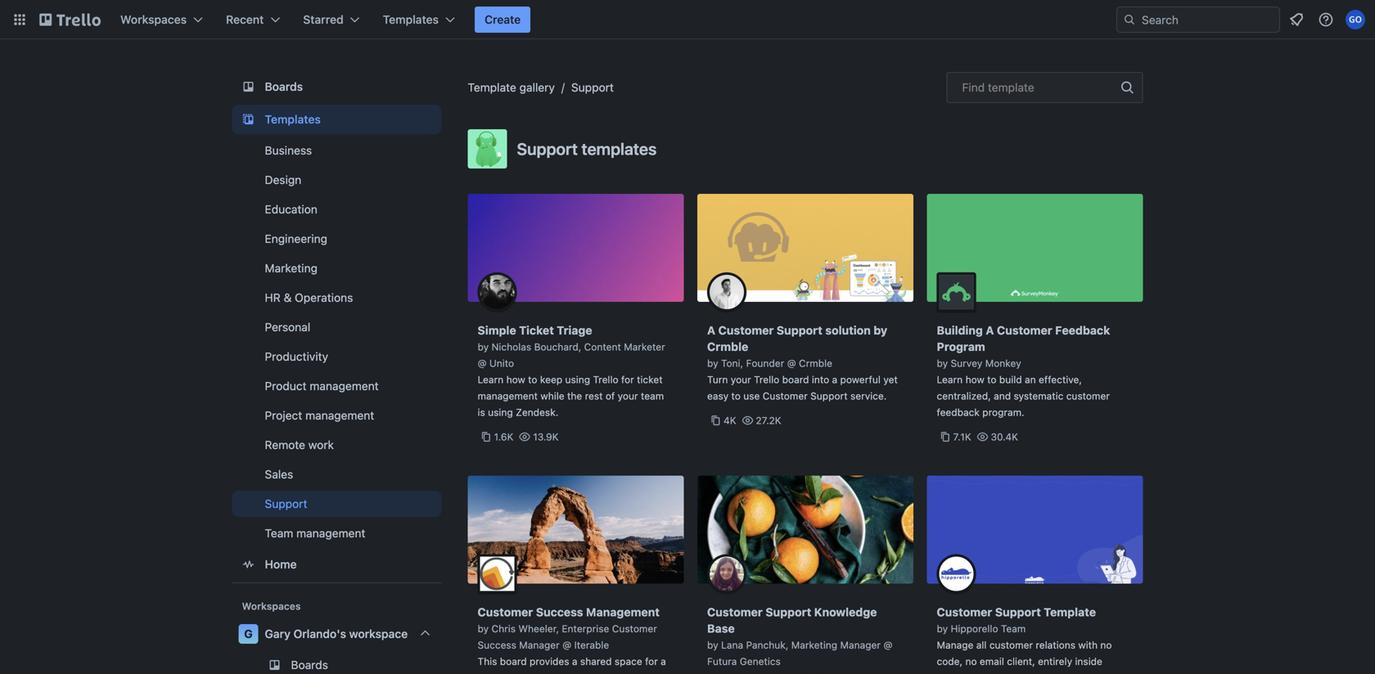 Task type: locate. For each thing, give the bounding box(es) containing it.
success
[[536, 606, 584, 620], [478, 640, 517, 651]]

email
[[980, 656, 1005, 668]]

1 horizontal spatial support link
[[572, 81, 614, 94]]

support up "panchuk,"
[[766, 606, 812, 620]]

0 vertical spatial for
[[622, 374, 634, 386]]

0 horizontal spatial for
[[622, 374, 634, 386]]

1 learn from the left
[[478, 374, 504, 386]]

manage
[[937, 640, 974, 651]]

0 horizontal spatial how
[[507, 374, 526, 386]]

how
[[507, 374, 526, 386], [966, 374, 985, 386]]

boards link
[[232, 72, 442, 102], [232, 653, 442, 675]]

boards link down gary orlando's workspace
[[232, 653, 442, 675]]

management up is
[[478, 391, 538, 402]]

customer up base
[[708, 606, 763, 620]]

30.4k
[[991, 432, 1019, 443]]

customer up hipporello
[[937, 606, 993, 620]]

13.9k
[[533, 432, 559, 443]]

@ right the 'founder'
[[788, 358, 797, 369]]

how inside simple ticket triage by nicholas bouchard, content marketer @ unito learn how to keep using trello for ticket management while the rest of your team is using zendesk.
[[507, 374, 526, 386]]

1 vertical spatial your
[[618, 391, 638, 402]]

product management
[[265, 380, 379, 393]]

search image
[[1124, 13, 1137, 26]]

bouchard,
[[534, 342, 582, 353]]

board left into
[[783, 374, 810, 386]]

@ left unito
[[478, 358, 487, 369]]

0 horizontal spatial a
[[708, 324, 716, 337]]

personal link
[[232, 314, 442, 341]]

1 horizontal spatial success
[[536, 606, 584, 620]]

find template
[[963, 81, 1035, 94]]

1 vertical spatial for
[[645, 656, 658, 668]]

for right space at the left of the page
[[645, 656, 658, 668]]

template up the relations
[[1044, 606, 1097, 620]]

learn inside simple ticket triage by nicholas bouchard, content marketer @ unito learn how to keep using trello for ticket management while the rest of your team is using zendesk.
[[478, 374, 504, 386]]

shared
[[581, 656, 612, 668]]

0 horizontal spatial crmble
[[708, 340, 749, 354]]

support link right gallery
[[572, 81, 614, 94]]

for left ticket
[[622, 374, 634, 386]]

workspaces button
[[111, 7, 213, 33]]

management inside product management link
[[310, 380, 379, 393]]

1 vertical spatial support link
[[232, 491, 442, 518]]

build
[[1000, 374, 1023, 386]]

customer inside building a customer feedback program by survey monkey learn how to build an effective, centralized, and systematic customer feedback program.
[[1067, 391, 1110, 402]]

team up the client,
[[1002, 624, 1026, 635]]

1 horizontal spatial trello
[[754, 374, 780, 386]]

a right space at the left of the page
[[661, 656, 666, 668]]

unito
[[490, 358, 514, 369]]

no down all
[[966, 656, 977, 668]]

how down survey
[[966, 374, 985, 386]]

design link
[[232, 167, 442, 193]]

and up program.
[[994, 391, 1011, 402]]

trello.
[[937, 673, 966, 675]]

0 vertical spatial your
[[731, 374, 752, 386]]

1 horizontal spatial template
[[1044, 606, 1097, 620]]

@ inside simple ticket triage by nicholas bouchard, content marketer @ unito learn how to keep using trello for ticket management while the rest of your team is using zendesk.
[[478, 358, 487, 369]]

toni, founder @ crmble image
[[708, 273, 747, 312]]

0 vertical spatial customer
[[1067, 391, 1110, 402]]

0 horizontal spatial learn
[[478, 374, 504, 386]]

to left build
[[988, 374, 997, 386]]

and inside building a customer feedback program by survey monkey learn how to build an effective, centralized, and systematic customer feedback program.
[[994, 391, 1011, 402]]

0 horizontal spatial success
[[478, 640, 517, 651]]

gary orlando (garyorlando) image
[[1346, 10, 1366, 29]]

crmble up toni,
[[708, 340, 749, 354]]

crmble up into
[[799, 358, 833, 369]]

primary element
[[0, 0, 1376, 39]]

for inside the customer success management by chris wheeler, enterprise customer success manager @ iterable this board provides a shared space for a customer success manager and custome
[[645, 656, 658, 668]]

1 horizontal spatial for
[[645, 656, 658, 668]]

by inside 'customer support knowledge base by lana panchuk, marketing manager @ futura genetics'
[[708, 640, 719, 651]]

a
[[708, 324, 716, 337], [986, 324, 995, 337]]

0 horizontal spatial team
[[265, 527, 293, 541]]

program.
[[983, 407, 1025, 418]]

1 horizontal spatial to
[[732, 391, 741, 402]]

chris wheeler, enterprise customer success manager @ iterable image
[[478, 555, 517, 594]]

1 horizontal spatial board
[[783, 374, 810, 386]]

service.
[[851, 391, 887, 402]]

to inside a customer support solution by crmble by toni, founder @ crmble turn your trello board into a powerful yet easy to use customer support service.
[[732, 391, 741, 402]]

1 horizontal spatial how
[[966, 374, 985, 386]]

1 horizontal spatial and
[[994, 391, 1011, 402]]

customer inside building a customer feedback program by survey monkey learn how to build an effective, centralized, and systematic customer feedback program.
[[997, 324, 1053, 337]]

management down productivity link on the bottom left
[[310, 380, 379, 393]]

customer down management
[[612, 624, 657, 635]]

trello inside a customer support solution by crmble by toni, founder @ crmble turn your trello board into a powerful yet easy to use customer support service.
[[754, 374, 780, 386]]

management
[[310, 380, 379, 393], [478, 391, 538, 402], [305, 409, 375, 423], [297, 527, 366, 541]]

1 horizontal spatial marketing
[[792, 640, 838, 651]]

customer inside 'customer support knowledge base by lana panchuk, marketing manager @ futura genetics'
[[708, 606, 763, 620]]

1 manager from the left
[[519, 640, 560, 651]]

Search field
[[1137, 7, 1280, 32]]

rest
[[585, 391, 603, 402]]

1 horizontal spatial no
[[1101, 640, 1113, 651]]

board right this
[[500, 656, 527, 668]]

boards down the orlando's at the left bottom of the page
[[291, 659, 328, 672]]

and inside the customer success management by chris wheeler, enterprise customer success manager @ iterable this board provides a shared space for a customer success manager and custome
[[608, 673, 625, 675]]

by left survey
[[937, 358, 948, 369]]

no
[[1101, 640, 1113, 651], [966, 656, 977, 668]]

learn
[[478, 374, 504, 386], [937, 374, 963, 386]]

team inside customer support template by hipporello team manage all customer relations with no code, no email client, entirely inside trello.
[[1002, 624, 1026, 635]]

0 horizontal spatial trello
[[593, 374, 619, 386]]

0 horizontal spatial board
[[500, 656, 527, 668]]

1 vertical spatial board
[[500, 656, 527, 668]]

2 horizontal spatial customer
[[1067, 391, 1110, 402]]

a right into
[[833, 374, 838, 386]]

gallery
[[520, 81, 555, 94]]

manager inside the customer success management by chris wheeler, enterprise customer success manager @ iterable this board provides a shared space for a customer success manager and custome
[[519, 640, 560, 651]]

your down toni,
[[731, 374, 752, 386]]

1 horizontal spatial templates
[[383, 13, 439, 26]]

by up 'turn'
[[708, 358, 719, 369]]

how inside building a customer feedback program by survey monkey learn how to build an effective, centralized, and systematic customer feedback program.
[[966, 374, 985, 386]]

manager
[[519, 640, 560, 651], [841, 640, 881, 651]]

support up hipporello
[[996, 606, 1042, 620]]

0 vertical spatial boards link
[[232, 72, 442, 102]]

customer up the client,
[[990, 640, 1034, 651]]

0 horizontal spatial and
[[608, 673, 625, 675]]

founder
[[746, 358, 785, 369]]

customer up 27.2k
[[763, 391, 808, 402]]

0 vertical spatial board
[[783, 374, 810, 386]]

templates
[[582, 139, 657, 158]]

by up manage
[[937, 624, 948, 635]]

using right is
[[488, 407, 513, 418]]

management inside team management link
[[297, 527, 366, 541]]

2 trello from the left
[[754, 374, 780, 386]]

back to home image
[[39, 7, 101, 33]]

a inside a customer support solution by crmble by toni, founder @ crmble turn your trello board into a powerful yet easy to use customer support service.
[[833, 374, 838, 386]]

using up the
[[566, 374, 591, 386]]

2 horizontal spatial a
[[833, 374, 838, 386]]

management for project management
[[305, 409, 375, 423]]

1 horizontal spatial learn
[[937, 374, 963, 386]]

team up home on the left of the page
[[265, 527, 293, 541]]

and
[[994, 391, 1011, 402], [608, 673, 625, 675]]

business link
[[232, 138, 442, 164]]

template gallery link
[[468, 81, 555, 94]]

success up "wheeler,"
[[536, 606, 584, 620]]

0 vertical spatial templates
[[383, 13, 439, 26]]

by down simple
[[478, 342, 489, 353]]

relations
[[1036, 640, 1076, 651]]

business
[[265, 144, 312, 157]]

marketing down knowledge
[[792, 640, 838, 651]]

1 vertical spatial template
[[1044, 606, 1097, 620]]

manager down knowledge
[[841, 640, 881, 651]]

nicholas
[[492, 342, 532, 353]]

template inside customer support template by hipporello team manage all customer relations with no code, no email client, entirely inside trello.
[[1044, 606, 1097, 620]]

simple
[[478, 324, 517, 337]]

lana
[[722, 640, 744, 651]]

management up home link
[[297, 527, 366, 541]]

support link down sales link
[[232, 491, 442, 518]]

trello down the 'founder'
[[754, 374, 780, 386]]

templates right starred dropdown button
[[383, 13, 439, 26]]

by left chris in the bottom of the page
[[478, 624, 489, 635]]

g
[[244, 628, 253, 641]]

nicholas bouchard, content marketer @ unito image
[[478, 273, 517, 312]]

management inside simple ticket triage by nicholas bouchard, content marketer @ unito learn how to keep using trello for ticket management while the rest of your team is using zendesk.
[[478, 391, 538, 402]]

by inside simple ticket triage by nicholas bouchard, content marketer @ unito learn how to keep using trello for ticket management while the rest of your team is using zendesk.
[[478, 342, 489, 353]]

template left gallery
[[468, 81, 517, 94]]

1 horizontal spatial a
[[986, 324, 995, 337]]

by inside building a customer feedback program by survey monkey learn how to build an effective, centralized, and systematic customer feedback program.
[[937, 358, 948, 369]]

workspace
[[349, 628, 408, 641]]

customer up the "monkey"
[[997, 324, 1053, 337]]

triage
[[557, 324, 593, 337]]

1 vertical spatial customer
[[990, 640, 1034, 651]]

customer down effective,
[[1067, 391, 1110, 402]]

marketing inside marketing link
[[265, 262, 318, 275]]

the
[[568, 391, 582, 402]]

support up the 'founder'
[[777, 324, 823, 337]]

hipporello team image
[[937, 555, 977, 594]]

1 boards link from the top
[[232, 72, 442, 102]]

customer inside the customer success management by chris wheeler, enterprise customer success manager @ iterable this board provides a shared space for a customer success manager and custome
[[478, 673, 521, 675]]

solution
[[826, 324, 871, 337]]

manager down "wheeler,"
[[519, 640, 560, 651]]

productivity
[[265, 350, 328, 364]]

education
[[265, 203, 318, 216]]

board inside the customer success management by chris wheeler, enterprise customer success manager @ iterable this board provides a shared space for a customer success manager and custome
[[500, 656, 527, 668]]

0 horizontal spatial to
[[528, 374, 538, 386]]

no right with
[[1101, 640, 1113, 651]]

1 horizontal spatial team
[[1002, 624, 1026, 635]]

0 horizontal spatial templates
[[265, 113, 321, 126]]

template
[[468, 81, 517, 94], [1044, 606, 1097, 620]]

and down space at the left of the page
[[608, 673, 625, 675]]

templates up the business
[[265, 113, 321, 126]]

1 how from the left
[[507, 374, 526, 386]]

for
[[622, 374, 634, 386], [645, 656, 658, 668]]

enterprise
[[562, 624, 610, 635]]

success down chris in the bottom of the page
[[478, 640, 517, 651]]

learn up centralized,
[[937, 374, 963, 386]]

boards right board icon
[[265, 80, 303, 93]]

trello
[[593, 374, 619, 386], [754, 374, 780, 386]]

template
[[988, 81, 1035, 94]]

2 learn from the left
[[937, 374, 963, 386]]

0 vertical spatial marketing
[[265, 262, 318, 275]]

1 trello from the left
[[593, 374, 619, 386]]

1 horizontal spatial your
[[731, 374, 752, 386]]

1 vertical spatial boards link
[[232, 653, 442, 675]]

0 horizontal spatial manager
[[519, 640, 560, 651]]

a up manager
[[572, 656, 578, 668]]

0 vertical spatial workspaces
[[120, 13, 187, 26]]

your inside a customer support solution by crmble by toni, founder @ crmble turn your trello board into a powerful yet easy to use customer support service.
[[731, 374, 752, 386]]

sales
[[265, 468, 293, 482]]

support right support icon
[[517, 139, 578, 158]]

futura
[[708, 656, 737, 668]]

0 vertical spatial template
[[468, 81, 517, 94]]

to left use
[[732, 391, 741, 402]]

workspaces
[[120, 13, 187, 26], [242, 601, 301, 613]]

genetics
[[740, 656, 781, 668]]

marketing link
[[232, 256, 442, 282]]

support
[[572, 81, 614, 94], [517, 139, 578, 158], [777, 324, 823, 337], [811, 391, 848, 402], [265, 498, 307, 511], [766, 606, 812, 620], [996, 606, 1042, 620]]

recent button
[[216, 7, 290, 33]]

content
[[584, 342, 621, 353]]

manager inside 'customer support knowledge base by lana panchuk, marketing manager @ futura genetics'
[[841, 640, 881, 651]]

open information menu image
[[1319, 11, 1335, 28]]

0 horizontal spatial support link
[[232, 491, 442, 518]]

0 horizontal spatial no
[[966, 656, 977, 668]]

1 a from the left
[[708, 324, 716, 337]]

templates
[[383, 13, 439, 26], [265, 113, 321, 126]]

product
[[265, 380, 307, 393]]

2 a from the left
[[986, 324, 995, 337]]

0 vertical spatial using
[[566, 374, 591, 386]]

1 vertical spatial and
[[608, 673, 625, 675]]

a right building
[[986, 324, 995, 337]]

home
[[265, 558, 297, 572]]

0 vertical spatial no
[[1101, 640, 1113, 651]]

1 vertical spatial crmble
[[799, 358, 833, 369]]

management down product management link
[[305, 409, 375, 423]]

using
[[566, 374, 591, 386], [488, 407, 513, 418]]

2 horizontal spatial to
[[988, 374, 997, 386]]

0 horizontal spatial marketing
[[265, 262, 318, 275]]

chris
[[492, 624, 516, 635]]

trello up of
[[593, 374, 619, 386]]

@ left manage
[[884, 640, 893, 651]]

2 vertical spatial customer
[[478, 673, 521, 675]]

customer down this
[[478, 673, 521, 675]]

customer inside customer support template by hipporello team manage all customer relations with no code, no email client, entirely inside trello.
[[990, 640, 1034, 651]]

your right of
[[618, 391, 638, 402]]

project management link
[[232, 403, 442, 429]]

management inside project management "link"
[[305, 409, 375, 423]]

success
[[524, 673, 562, 675]]

2 manager from the left
[[841, 640, 881, 651]]

by down base
[[708, 640, 719, 651]]

operations
[[295, 291, 353, 305]]

into
[[812, 374, 830, 386]]

2 how from the left
[[966, 374, 985, 386]]

1 horizontal spatial crmble
[[799, 358, 833, 369]]

1 vertical spatial no
[[966, 656, 977, 668]]

0 horizontal spatial template
[[468, 81, 517, 94]]

all
[[977, 640, 987, 651]]

0 vertical spatial boards
[[265, 80, 303, 93]]

feedback
[[937, 407, 980, 418]]

@ up provides
[[563, 640, 572, 651]]

0 horizontal spatial workspaces
[[120, 13, 187, 26]]

learn down unito
[[478, 374, 504, 386]]

1 vertical spatial team
[[1002, 624, 1026, 635]]

client,
[[1008, 656, 1036, 668]]

keep
[[540, 374, 563, 386]]

1 horizontal spatial manager
[[841, 640, 881, 651]]

0 horizontal spatial a
[[572, 656, 578, 668]]

starred
[[303, 13, 344, 26]]

1 vertical spatial using
[[488, 407, 513, 418]]

@ inside the customer success management by chris wheeler, enterprise customer success manager @ iterable this board provides a shared space for a customer success manager and custome
[[563, 640, 572, 651]]

iterable
[[574, 640, 610, 651]]

boards link up templates link
[[232, 72, 442, 102]]

your
[[731, 374, 752, 386], [618, 391, 638, 402]]

1 horizontal spatial customer
[[990, 640, 1034, 651]]

0 horizontal spatial customer
[[478, 673, 521, 675]]

marketing up &
[[265, 262, 318, 275]]

how down unito
[[507, 374, 526, 386]]

to left keep
[[528, 374, 538, 386]]

starred button
[[293, 7, 370, 33]]

0 horizontal spatial your
[[618, 391, 638, 402]]

0 vertical spatial and
[[994, 391, 1011, 402]]

1 horizontal spatial workspaces
[[242, 601, 301, 613]]

a down toni, founder @ crmble image
[[708, 324, 716, 337]]

0 notifications image
[[1287, 10, 1307, 29]]

1 vertical spatial marketing
[[792, 640, 838, 651]]



Task type: vqa. For each thing, say whether or not it's contained in the screenshot.


Task type: describe. For each thing, give the bounding box(es) containing it.
template gallery
[[468, 81, 555, 94]]

hr & operations
[[265, 291, 353, 305]]

project management
[[265, 409, 375, 423]]

support inside customer support template by hipporello team manage all customer relations with no code, no email client, entirely inside trello.
[[996, 606, 1042, 620]]

your inside simple ticket triage by nicholas bouchard, content marketer @ unito learn how to keep using trello for ticket management while the rest of your team is using zendesk.
[[618, 391, 638, 402]]

productivity link
[[232, 344, 442, 370]]

a customer support solution by crmble by toni, founder @ crmble turn your trello board into a powerful yet easy to use customer support service.
[[708, 324, 898, 402]]

customer up chris in the bottom of the page
[[478, 606, 533, 620]]

panchuk,
[[746, 640, 789, 651]]

Find template field
[[947, 72, 1144, 103]]

manager
[[565, 673, 605, 675]]

for inside simple ticket triage by nicholas bouchard, content marketer @ unito learn how to keep using trello for ticket management while the rest of your team is using zendesk.
[[622, 374, 634, 386]]

team
[[641, 391, 664, 402]]

inside
[[1076, 656, 1103, 668]]

support down sales
[[265, 498, 307, 511]]

team management
[[265, 527, 366, 541]]

create
[[485, 13, 521, 26]]

project
[[265, 409, 302, 423]]

yet
[[884, 374, 898, 386]]

this
[[478, 656, 497, 668]]

to inside simple ticket triage by nicholas bouchard, content marketer @ unito learn how to keep using trello for ticket management while the rest of your team is using zendesk.
[[528, 374, 538, 386]]

management for team management
[[297, 527, 366, 541]]

1 vertical spatial templates
[[265, 113, 321, 126]]

program
[[937, 340, 986, 354]]

team management link
[[232, 521, 442, 547]]

1 vertical spatial workspaces
[[242, 601, 301, 613]]

1 horizontal spatial a
[[661, 656, 666, 668]]

remote work
[[265, 439, 334, 452]]

support icon image
[[468, 129, 507, 169]]

provides
[[530, 656, 570, 668]]

0 vertical spatial team
[[265, 527, 293, 541]]

@ inside 'customer support knowledge base by lana panchuk, marketing manager @ futura genetics'
[[884, 640, 893, 651]]

0 vertical spatial crmble
[[708, 340, 749, 354]]

templates inside popup button
[[383, 13, 439, 26]]

&
[[284, 291, 292, 305]]

4k
[[724, 415, 737, 427]]

@ inside a customer support solution by crmble by toni, founder @ crmble turn your trello board into a powerful yet easy to use customer support service.
[[788, 358, 797, 369]]

board inside a customer support solution by crmble by toni, founder @ crmble turn your trello board into a powerful yet easy to use customer support service.
[[783, 374, 810, 386]]

support down into
[[811, 391, 848, 402]]

use
[[744, 391, 760, 402]]

learn inside building a customer feedback program by survey monkey learn how to build an effective, centralized, and systematic customer feedback program.
[[937, 374, 963, 386]]

customer support knowledge base by lana panchuk, marketing manager @ futura genetics
[[708, 606, 893, 668]]

support inside 'customer support knowledge base by lana panchuk, marketing manager @ futura genetics'
[[766, 606, 812, 620]]

knowledge
[[815, 606, 877, 620]]

space
[[615, 656, 643, 668]]

board image
[[239, 77, 258, 97]]

support templates
[[517, 139, 657, 158]]

support right gallery
[[572, 81, 614, 94]]

entirely
[[1039, 656, 1073, 668]]

education link
[[232, 197, 442, 223]]

gary orlando's workspace
[[265, 628, 408, 641]]

create button
[[475, 7, 531, 33]]

turn
[[708, 374, 728, 386]]

ticket
[[519, 324, 554, 337]]

hr & operations link
[[232, 285, 442, 311]]

while
[[541, 391, 565, 402]]

management for product management
[[310, 380, 379, 393]]

survey
[[951, 358, 983, 369]]

building a customer feedback program by survey monkey learn how to build an effective, centralized, and systematic customer feedback program.
[[937, 324, 1111, 418]]

2 boards link from the top
[[232, 653, 442, 675]]

management
[[586, 606, 660, 620]]

1 vertical spatial success
[[478, 640, 517, 651]]

hipporello
[[951, 624, 999, 635]]

building
[[937, 324, 983, 337]]

wheeler,
[[519, 624, 559, 635]]

template board image
[[239, 110, 258, 129]]

survey monkey image
[[937, 273, 977, 312]]

monkey
[[986, 358, 1022, 369]]

home link
[[232, 550, 442, 580]]

is
[[478, 407, 485, 418]]

0 horizontal spatial using
[[488, 407, 513, 418]]

by inside customer support template by hipporello team manage all customer relations with no code, no email client, entirely inside trello.
[[937, 624, 948, 635]]

toni,
[[722, 358, 744, 369]]

by inside the customer success management by chris wheeler, enterprise customer success manager @ iterable this board provides a shared space for a customer success manager and custome
[[478, 624, 489, 635]]

0 vertical spatial support link
[[572, 81, 614, 94]]

0 vertical spatial success
[[536, 606, 584, 620]]

1.6k
[[494, 432, 514, 443]]

personal
[[265, 321, 311, 334]]

remote work link
[[232, 432, 442, 459]]

remote
[[265, 439, 305, 452]]

product management link
[[232, 373, 442, 400]]

trello inside simple ticket triage by nicholas bouchard, content marketer @ unito learn how to keep using trello for ticket management while the rest of your team is using zendesk.
[[593, 374, 619, 386]]

orlando's
[[294, 628, 346, 641]]

recent
[[226, 13, 264, 26]]

ticket
[[637, 374, 663, 386]]

centralized,
[[937, 391, 992, 402]]

by right solution
[[874, 324, 888, 337]]

7.1k
[[954, 432, 972, 443]]

customer up toni,
[[719, 324, 774, 337]]

customer success management by chris wheeler, enterprise customer success manager @ iterable this board provides a shared space for a customer success manager and custome
[[478, 606, 671, 675]]

to inside building a customer feedback program by survey monkey learn how to build an effective, centralized, and systematic customer feedback program.
[[988, 374, 997, 386]]

1 vertical spatial boards
[[291, 659, 328, 672]]

work
[[309, 439, 334, 452]]

marketing inside 'customer support knowledge base by lana panchuk, marketing manager @ futura genetics'
[[792, 640, 838, 651]]

effective,
[[1039, 374, 1083, 386]]

of
[[606, 391, 615, 402]]

marketer
[[624, 342, 666, 353]]

customer inside customer support template by hipporello team manage all customer relations with no code, no email client, entirely inside trello.
[[937, 606, 993, 620]]

customer support template by hipporello team manage all customer relations with no code, no email client, entirely inside trello.
[[937, 606, 1113, 675]]

gary
[[265, 628, 291, 641]]

1 horizontal spatial using
[[566, 374, 591, 386]]

a inside a customer support solution by crmble by toni, founder @ crmble turn your trello board into a powerful yet easy to use customer support service.
[[708, 324, 716, 337]]

a inside building a customer feedback program by survey monkey learn how to build an effective, centralized, and systematic customer feedback program.
[[986, 324, 995, 337]]

find
[[963, 81, 985, 94]]

lana panchuk, marketing manager @ futura genetics image
[[708, 555, 747, 594]]

workspaces inside workspaces dropdown button
[[120, 13, 187, 26]]

engineering link
[[232, 226, 442, 252]]

powerful
[[841, 374, 881, 386]]

base
[[708, 622, 735, 636]]

design
[[265, 173, 302, 187]]

home image
[[239, 555, 258, 575]]



